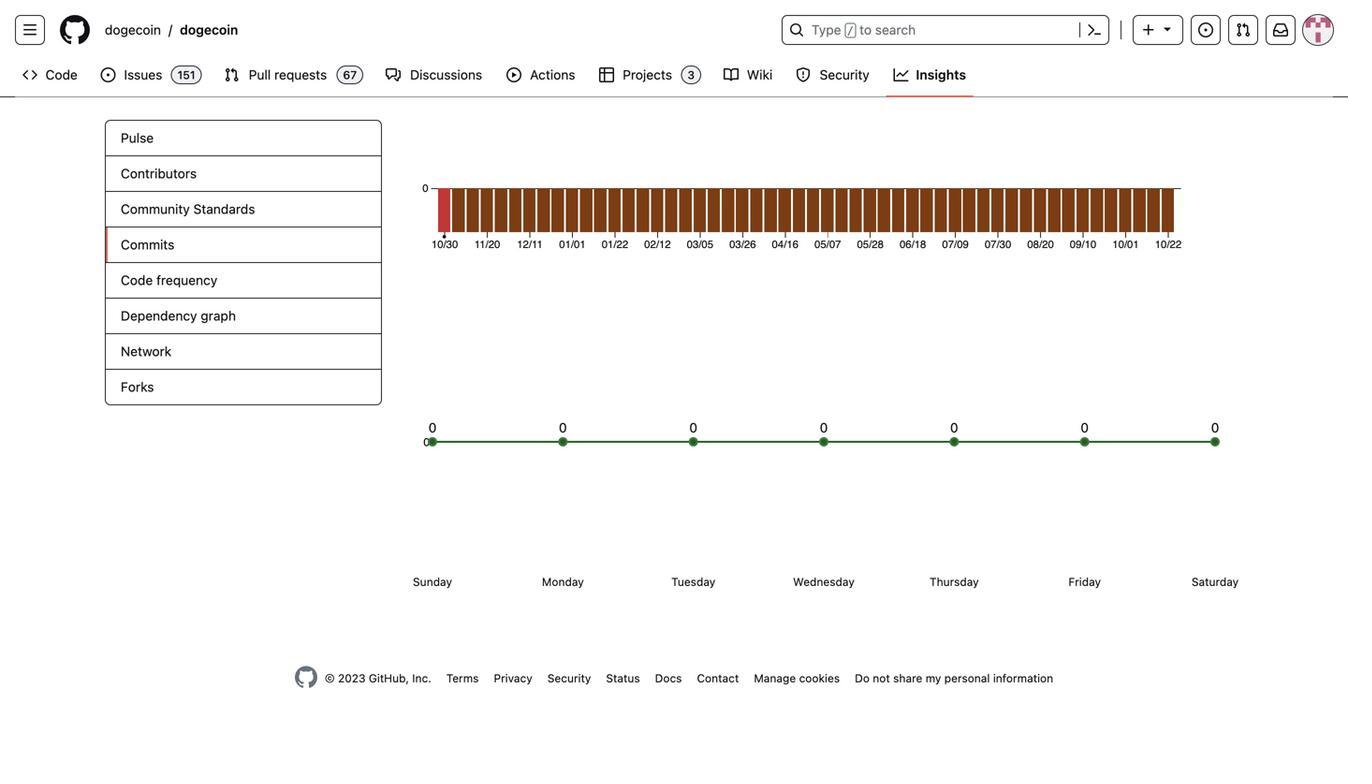 Task type: describe. For each thing, give the bounding box(es) containing it.
share
[[894, 672, 923, 685]]

book image
[[724, 67, 739, 82]]

forks link
[[106, 370, 381, 405]]

1 dogecoin link from the left
[[97, 15, 169, 45]]

shield image
[[796, 67, 811, 82]]

play image
[[507, 67, 522, 82]]

issue opened image for the right git pull request icon
[[1199, 22, 1214, 37]]

status
[[606, 672, 640, 685]]

wiki
[[747, 67, 773, 82]]

code link
[[15, 61, 86, 89]]

triangle down image
[[1160, 21, 1175, 36]]

search
[[876, 22, 916, 37]]

2 dogecoin link from the left
[[172, 15, 246, 45]]

network
[[121, 344, 172, 359]]

pull requests
[[249, 67, 327, 82]]

manage
[[754, 672, 796, 685]]

contact
[[697, 672, 739, 685]]

©
[[325, 672, 335, 685]]

notifications image
[[1274, 22, 1289, 37]]

command palette image
[[1087, 22, 1102, 37]]

insights
[[916, 67, 967, 82]]

contact link
[[697, 672, 739, 685]]

contributors link
[[106, 156, 381, 192]]

3
[[688, 68, 695, 81]]

contributors
[[121, 166, 197, 181]]

1 vertical spatial git pull request image
[[224, 67, 239, 82]]

github,
[[369, 672, 409, 685]]

commits link
[[106, 228, 381, 263]]

community standards link
[[106, 192, 381, 228]]

privacy link
[[494, 672, 533, 685]]

type / to search
[[812, 22, 916, 37]]

67
[[343, 68, 357, 81]]

frequency
[[156, 273, 217, 288]]

table image
[[599, 67, 614, 82]]

information
[[994, 672, 1054, 685]]

151
[[177, 68, 195, 81]]

code frequency
[[121, 273, 217, 288]]

insights element
[[105, 120, 382, 406]]

privacy
[[494, 672, 533, 685]]

manage cookies
[[754, 672, 840, 685]]

2023
[[338, 672, 366, 685]]

projects
[[623, 67, 672, 82]]

list containing dogecoin / dogecoin
[[97, 15, 771, 45]]

commits
[[121, 237, 175, 252]]

code frequency link
[[106, 263, 381, 299]]

dependency graph link
[[106, 299, 381, 334]]

wiki link
[[717, 61, 781, 89]]

homepage image
[[60, 15, 90, 45]]

actions link
[[499, 61, 584, 89]]

manage cookies button
[[754, 670, 840, 687]]

1 horizontal spatial git pull request image
[[1236, 22, 1251, 37]]

1 dogecoin from the left
[[105, 22, 161, 37]]



Task type: locate. For each thing, give the bounding box(es) containing it.
inc.
[[412, 672, 432, 685]]

security right shield icon at the top right
[[820, 67, 870, 82]]

do not share my personal information button
[[855, 670, 1054, 687]]

dogecoin up 'issues'
[[105, 22, 161, 37]]

code
[[45, 67, 78, 82], [121, 273, 153, 288]]

personal
[[945, 672, 990, 685]]

0 vertical spatial security link
[[789, 61, 879, 89]]

/ for type
[[847, 24, 854, 37]]

code for code
[[45, 67, 78, 82]]

1 vertical spatial security link
[[548, 672, 591, 685]]

dependency
[[121, 308, 197, 324]]

docs
[[655, 672, 682, 685]]

status link
[[606, 672, 640, 685]]

0 horizontal spatial code
[[45, 67, 78, 82]]

issue opened image for bottom git pull request icon
[[101, 67, 116, 82]]

1 horizontal spatial security link
[[789, 61, 879, 89]]

0 horizontal spatial security
[[548, 672, 591, 685]]

0 horizontal spatial /
[[169, 22, 172, 37]]

security link
[[789, 61, 879, 89], [548, 672, 591, 685]]

code right code "image"
[[45, 67, 78, 82]]

code down 'commits'
[[121, 273, 153, 288]]

docs link
[[655, 672, 682, 685]]

graph
[[201, 308, 236, 324]]

issue opened image right triangle down icon
[[1199, 22, 1214, 37]]

security link left status at left bottom
[[548, 672, 591, 685]]

pulse link
[[106, 121, 381, 156]]

requests
[[274, 67, 327, 82]]

code image
[[22, 67, 37, 82]]

network link
[[106, 334, 381, 370]]

0 horizontal spatial dogecoin
[[105, 22, 161, 37]]

issues
[[124, 67, 162, 82]]

1 vertical spatial issue opened image
[[101, 67, 116, 82]]

0 horizontal spatial security link
[[548, 672, 591, 685]]

standards
[[193, 201, 255, 217]]

security left status at left bottom
[[548, 672, 591, 685]]

discussions link
[[379, 61, 492, 89]]

1 vertical spatial code
[[121, 273, 153, 288]]

do not share my personal information
[[855, 672, 1054, 685]]

2 dogecoin from the left
[[180, 22, 238, 37]]

pull
[[249, 67, 271, 82]]

/ inside the dogecoin / dogecoin
[[169, 22, 172, 37]]

not
[[873, 672, 890, 685]]

issue opened image left 'issues'
[[101, 67, 116, 82]]

my
[[926, 672, 942, 685]]

dogecoin
[[105, 22, 161, 37], [180, 22, 238, 37]]

0 horizontal spatial git pull request image
[[224, 67, 239, 82]]

actions
[[530, 67, 576, 82]]

dogecoin up '151'
[[180, 22, 238, 37]]

terms link
[[447, 672, 479, 685]]

git pull request image left pull
[[224, 67, 239, 82]]

0 horizontal spatial issue opened image
[[101, 67, 116, 82]]

1 horizontal spatial issue opened image
[[1199, 22, 1214, 37]]

/
[[169, 22, 172, 37], [847, 24, 854, 37]]

graph image
[[894, 67, 909, 82]]

homepage image
[[295, 666, 317, 689]]

dogecoin link up '151'
[[172, 15, 246, 45]]

1 horizontal spatial dogecoin link
[[172, 15, 246, 45]]

pulse
[[121, 130, 154, 146]]

0 vertical spatial git pull request image
[[1236, 22, 1251, 37]]

dogecoin link
[[97, 15, 169, 45], [172, 15, 246, 45]]

/ for dogecoin
[[169, 22, 172, 37]]

plus image
[[1142, 22, 1157, 37]]

/ inside type / to search
[[847, 24, 854, 37]]

do
[[855, 672, 870, 685]]

1 horizontal spatial dogecoin
[[180, 22, 238, 37]]

© 2023 github, inc.
[[325, 672, 432, 685]]

1 horizontal spatial security
[[820, 67, 870, 82]]

cookies
[[799, 672, 840, 685]]

community standards
[[121, 201, 255, 217]]

list
[[97, 15, 771, 45]]

dogecoin link up 'issues'
[[97, 15, 169, 45]]

0 vertical spatial code
[[45, 67, 78, 82]]

security link down type
[[789, 61, 879, 89]]

forks
[[121, 379, 154, 395]]

discussions
[[410, 67, 482, 82]]

1 horizontal spatial code
[[121, 273, 153, 288]]

dogecoin / dogecoin
[[105, 22, 238, 37]]

insights link
[[886, 61, 974, 89]]

0 horizontal spatial dogecoin link
[[97, 15, 169, 45]]

security
[[820, 67, 870, 82], [548, 672, 591, 685]]

dependency graph
[[121, 308, 236, 324]]

issue opened image
[[1199, 22, 1214, 37], [101, 67, 116, 82]]

type
[[812, 22, 842, 37]]

terms
[[447, 672, 479, 685]]

1 vertical spatial security
[[548, 672, 591, 685]]

git pull request image
[[1236, 22, 1251, 37], [224, 67, 239, 82]]

community
[[121, 201, 190, 217]]

to
[[860, 22, 872, 37]]

0 vertical spatial security
[[820, 67, 870, 82]]

code inside insights element
[[121, 273, 153, 288]]

code for code frequency
[[121, 273, 153, 288]]

comment discussion image
[[386, 67, 401, 82]]

1 horizontal spatial /
[[847, 24, 854, 37]]

git pull request image left notifications image
[[1236, 22, 1251, 37]]

0 vertical spatial issue opened image
[[1199, 22, 1214, 37]]



Task type: vqa. For each thing, say whether or not it's contained in the screenshot.
"Start a new repository" element
no



